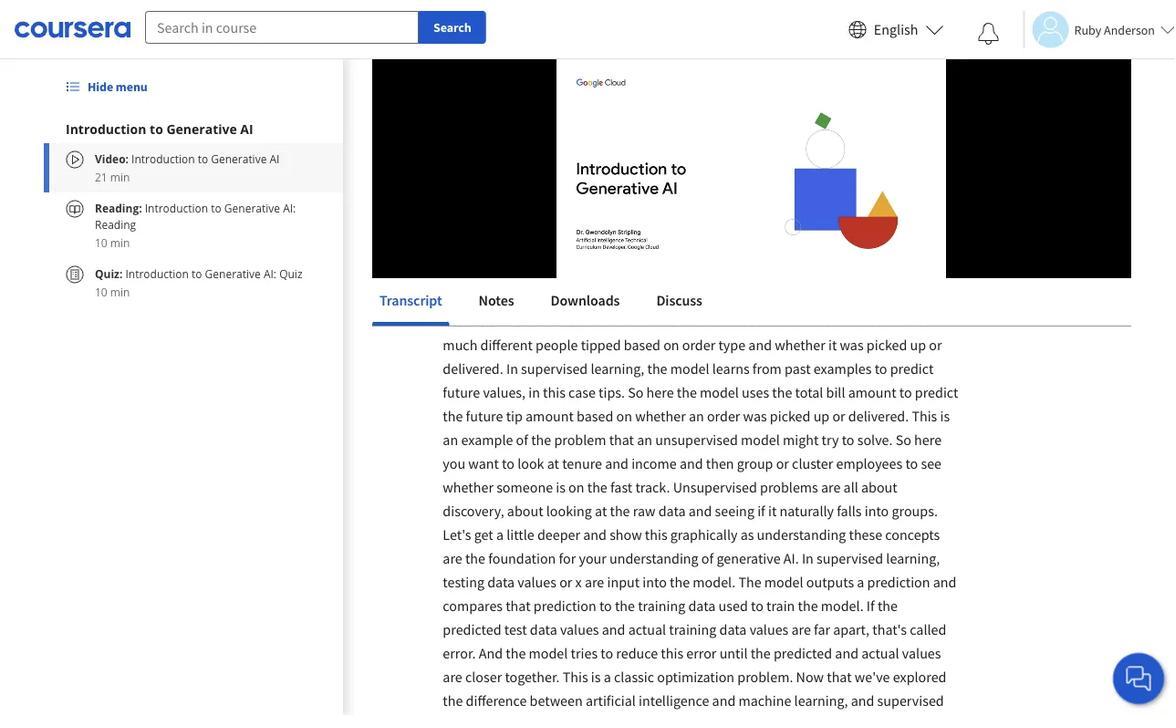Task type: locate. For each thing, give the bounding box(es) containing it.
to left see
[[906, 454, 918, 473]]

can inside are systems that can reason, and learn, and act autonomously.
[[797, 27, 819, 46]]

transcript button
[[372, 278, 450, 322]]

1 vertical spatial ai
[[240, 120, 253, 137]]

is down "think"
[[539, 99, 549, 117]]

0 horizontal spatial difference
[[466, 692, 527, 710]]

never
[[882, 122, 916, 141]]

introduction inside video: introduction to generative ai 21 min
[[132, 151, 195, 166]]

unsupervised
[[775, 193, 857, 212], [655, 431, 738, 449]]

1 horizontal spatial so
[[896, 431, 912, 449]]

are inside the as understanding these concepts are
[[443, 549, 462, 568]]

0 vertical spatial was
[[840, 336, 864, 354]]

this
[[543, 383, 566, 402], [645, 526, 668, 544], [661, 644, 684, 663]]

and supervised button
[[443, 692, 944, 715]]

act inside the to build machines that think and act like humans.
[[594, 75, 613, 93]]

tries
[[571, 644, 598, 663]]

is
[[539, 99, 549, 117], [659, 99, 669, 117], [734, 217, 744, 235], [600, 241, 610, 259], [593, 265, 603, 283], [848, 265, 858, 283], [940, 407, 950, 425], [556, 478, 566, 496], [591, 668, 601, 686]]

predict for to predict future values, in this case tips.
[[890, 360, 934, 378]]

or left x
[[560, 573, 573, 591]]

0 vertical spatial bill
[[810, 312, 829, 330]]

related lecture content tabs tab list
[[372, 278, 1132, 326]]

up down total
[[814, 407, 830, 425]]

learning, for in supervised learning, testing data values or x
[[886, 549, 940, 568]]

machine up the key difference between the two
[[595, 193, 648, 212]]

0 horizontal spatial delivered.
[[443, 360, 504, 378]]

machine inside two of the most common classes of machine learning models
[[595, 193, 648, 212]]

have inside is that, with supervised models, we have labels.
[[443, 241, 472, 259]]

1 horizontal spatial prediction
[[868, 573, 930, 591]]

1 vertical spatial you
[[443, 454, 466, 473]]

with right do
[[704, 51, 731, 69]]

that left trains
[[799, 99, 824, 117]]

0 horizontal spatial about
[[507, 502, 544, 520]]

seen
[[485, 146, 514, 164]]

whether inside to predict the future tip amount based on whether an order was
[[635, 407, 686, 425]]

1 horizontal spatial problem
[[554, 431, 606, 449]]

1 vertical spatial this
[[912, 407, 938, 425]]

values
[[518, 573, 557, 591], [560, 621, 599, 639], [750, 621, 789, 639], [902, 644, 941, 663]]

so inside so here you want to look at tenure and income
[[896, 431, 912, 449]]

to left look
[[502, 454, 515, 473]]

0 vertical spatial solve.
[[745, 288, 781, 307]]

0 vertical spatial so
[[628, 383, 644, 402]]

group
[[737, 454, 773, 473]]

0 horizontal spatial might
[[671, 288, 707, 307]]

together.
[[505, 668, 560, 686]]

that up income at the right bottom
[[609, 431, 634, 449]]

can for reason,
[[797, 27, 819, 46]]

and
[[479, 644, 503, 663]]

for example, let's say you are the owner of a restaurant.
[[443, 288, 939, 330]]

ai
[[631, 51, 642, 69], [240, 120, 253, 137], [270, 151, 280, 166]]

up down how
[[910, 336, 926, 354]]

learning, inside in supervised learning, testing data values or x
[[886, 549, 940, 568]]

example up say
[[879, 265, 931, 283]]

this inside the to predict future values, in this case tips.
[[543, 383, 566, 402]]

1 vertical spatial predicted
[[774, 644, 832, 663]]

0 vertical spatial act
[[443, 51, 462, 69]]

or up problems
[[776, 454, 789, 473]]

with
[[704, 51, 731, 69], [779, 217, 806, 235], [713, 241, 740, 259], [706, 265, 733, 283]]

track.
[[636, 478, 670, 496]]

to inside to predict the future tip amount based on whether an order was
[[900, 383, 912, 402]]

3 min from the top
[[110, 284, 130, 299]]

or inside 'or a number.'
[[896, 241, 909, 259]]

1 horizontal spatial actual
[[862, 644, 900, 663]]

to down introduction to generative ai dropdown button
[[198, 151, 208, 166]]

1 horizontal spatial it
[[829, 336, 837, 354]]

min down reading on the left
[[110, 235, 130, 250]]

1 vertical spatial might
[[783, 431, 819, 449]]

here
[[647, 383, 674, 402], [915, 431, 942, 449]]

that right "now"
[[827, 668, 852, 686]]

to predict future values, in this case tips.
[[443, 360, 934, 402]]

0 horizontal spatial up
[[814, 407, 830, 425]]

up inside and whether it was picked up or delivered.
[[910, 336, 926, 354]]

a inside the model outputs a prediction and compares that prediction
[[857, 573, 865, 591]]

most
[[443, 193, 474, 212]]

in for in supervised learning, testing data values or x
[[802, 549, 814, 568]]

1 vertical spatial machine
[[739, 692, 792, 710]]

0 horizontal spatial learning,
[[591, 360, 645, 378]]

that inside the to build machines that think and act like humans.
[[505, 75, 530, 93]]

machine down problem. at the bottom of the page
[[739, 692, 792, 710]]

whether inside and whether it was picked up or delivered.
[[775, 336, 826, 354]]

is inside to see whether someone is on the fast track.
[[556, 478, 566, 496]]

and then group or cluster employees button
[[680, 454, 906, 473]]

for
[[559, 549, 576, 568]]

0 horizontal spatial was
[[743, 407, 767, 425]]

1 vertical spatial problem
[[554, 431, 606, 449]]

explicit
[[727, 170, 771, 188]]

0 vertical spatial like
[[615, 75, 637, 93]]

0 horizontal spatial on
[[569, 478, 585, 496]]

1 vertical spatial it
[[768, 502, 777, 520]]

is up see
[[940, 407, 950, 425]]

in supervised learning, the model learns from past examples button
[[506, 360, 875, 378]]

values for and
[[902, 644, 941, 663]]

here up see
[[915, 431, 942, 449]]

0 horizontal spatial ai
[[240, 120, 253, 137]]

1 vertical spatial ai.
[[784, 549, 799, 568]]

0 horizontal spatial like
[[615, 75, 637, 93]]

1 vertical spatial was
[[743, 407, 767, 425]]

see
[[921, 454, 942, 473]]

past
[[785, 360, 811, 378]]

predicted down compares
[[443, 621, 502, 639]]

model. up to the training data used to train the model. button
[[693, 573, 736, 591]]

was up examples
[[840, 336, 864, 354]]

0 vertical spatial here
[[647, 383, 674, 402]]

the for model
[[739, 573, 762, 591]]

of down graphically
[[702, 549, 714, 568]]

ai: left "quiz"
[[264, 266, 277, 281]]

1 min from the top
[[110, 169, 130, 184]]

this for this graph is an example of the problem
[[781, 265, 806, 283]]

0 horizontal spatial whether
[[443, 478, 494, 496]]

ai: inside introduction to generative ai: reading
[[283, 200, 296, 215]]

ai inside introduction to generative ai dropdown button
[[240, 120, 253, 137]]

based inside to predict the future tip amount based on whether an order was
[[577, 407, 614, 425]]

the inside two of the most common classes of machine learning models
[[908, 170, 928, 188]]

1 vertical spatial solve.
[[858, 431, 893, 449]]

of right owner
[[530, 312, 542, 330]]

and whether it was picked up or delivered.
[[443, 336, 942, 378]]

actual up reduce
[[628, 621, 666, 639]]

to down introduction to generative ai: reading
[[192, 266, 202, 281]]

supervised up "name,"
[[808, 217, 875, 235]]

are up much
[[443, 312, 462, 330]]

model. up programming.
[[808, 146, 851, 164]]

now
[[796, 668, 824, 686]]

1 vertical spatial between
[[530, 692, 583, 710]]

and supervised
[[443, 692, 944, 715]]

or inside it is a program or system that trains a model from input data.
[[737, 99, 750, 117]]

as understanding these concepts are
[[443, 526, 940, 568]]

unlabeled data is data that comes with no tag.
[[497, 265, 781, 283]]

predict for to predict the future tip amount based on whether an order was
[[915, 383, 959, 402]]

values inside in supervised learning, testing data values or x
[[518, 573, 557, 591]]

problem up tenure
[[554, 431, 606, 449]]

train
[[753, 146, 782, 164], [767, 597, 795, 615]]

and inside until the predicted and actual values are closer together.
[[835, 644, 859, 663]]

learning down the learn
[[651, 193, 701, 212]]

0 vertical spatial the
[[515, 217, 538, 235]]

1 vertical spatial picked
[[770, 407, 811, 425]]

and inside so here you want to look at tenure and income
[[605, 454, 629, 473]]

0 horizontal spatial ai:
[[264, 266, 277, 281]]

predict up see
[[915, 383, 959, 402]]

or inside from new or never before seen data
[[866, 122, 879, 141]]

that up test
[[506, 597, 531, 615]]

0 vertical spatial try
[[710, 288, 727, 307]]

might for unsupervised
[[783, 431, 819, 449]]

from down build at right
[[917, 99, 946, 117]]

predict down how
[[890, 360, 934, 378]]

this graph is an example of the problem
[[443, 265, 946, 307]]

is right the graph
[[848, 265, 858, 283]]

order inside to predict the future tip amount based on whether an order was
[[707, 407, 740, 425]]

based for amount
[[577, 407, 614, 425]]

1 vertical spatial comes
[[664, 265, 703, 283]]

0 vertical spatial unsupervised
[[775, 193, 857, 212]]

1 vertical spatial future
[[466, 407, 503, 425]]

1 horizontal spatial understanding
[[757, 526, 846, 544]]

1 vertical spatial learning,
[[886, 549, 940, 568]]

order inside and how much different people tipped based on order type
[[682, 336, 716, 354]]

now that we've explored the difference button
[[443, 668, 947, 710]]

whether down to predict future values, in this case tips. button
[[635, 407, 686, 425]]

0 horizontal spatial at
[[547, 454, 559, 473]]

this up for
[[781, 265, 806, 283]]

on inside to predict the future tip amount based on whether an order was
[[616, 407, 632, 425]]

data inside about looking at the raw data and seeing if it naturally falls into groups. let's get a little deeper and show this graphically
[[659, 502, 686, 520]]

to inside so here you want to look at tenure and income
[[502, 454, 515, 473]]

on for whether
[[616, 407, 632, 425]]

1 vertical spatial have
[[650, 312, 679, 330]]

is right it
[[659, 99, 669, 117]]

in inside in supervised learning, testing data values or x
[[802, 549, 814, 568]]

and the model tries to reduce this error
[[479, 644, 720, 663]]

discuss
[[657, 291, 703, 309]]

that inside it is a program or system that trains a model from input data.
[[799, 99, 824, 117]]

a right get
[[496, 526, 504, 544]]

solve. up employees
[[858, 431, 893, 449]]

learning, up tips.
[[591, 360, 645, 378]]

generative
[[166, 120, 237, 137], [211, 151, 267, 166], [224, 200, 280, 215], [205, 266, 261, 281]]

1 vertical spatial can
[[632, 122, 654, 141]]

try for that a supervised model might try to solve.
[[710, 288, 727, 307]]

0 horizontal spatial you
[[443, 454, 466, 473]]

on inside and how much different people tipped based on order type
[[664, 336, 680, 354]]

model. up the apart,
[[821, 597, 864, 615]]

0 vertical spatial this
[[781, 265, 806, 283]]

0 vertical spatial train
[[753, 146, 782, 164]]

1 vertical spatial at
[[595, 502, 607, 520]]

order up "in supervised learning, the model learns from past examples"
[[682, 336, 716, 354]]

are unsupervised and supervised ml models. button
[[443, 193, 953, 235]]

classes
[[534, 193, 577, 212]]

0 horizontal spatial so
[[628, 383, 644, 402]]

solve. down tag.
[[745, 288, 781, 307]]

1 vertical spatial training
[[669, 621, 717, 639]]

in down different on the top left of page
[[506, 360, 518, 378]]

0 vertical spatial into
[[865, 502, 889, 520]]

0 vertical spatial learning
[[908, 146, 958, 164]]

chat with us image
[[1124, 664, 1154, 694]]

that inside are systems that can reason, and learn, and act autonomously.
[[769, 27, 794, 46]]

a inside for example, let's say you are the owner of a restaurant.
[[545, 312, 552, 330]]

the down generative at the bottom of the page
[[739, 573, 762, 591]]

a inside 'or a number.'
[[911, 241, 919, 259]]

and inside the to build machines that think and act like humans.
[[567, 75, 591, 93]]

ai up video: introduction to generative ai 21 min
[[240, 120, 253, 137]]

solve. for that an unsupervised model might try to solve.
[[858, 431, 893, 449]]

drawn from the same one used to train the model.
[[547, 146, 854, 164]]

2 10 from the top
[[95, 284, 107, 299]]

that inside now that we've explored the difference
[[827, 668, 852, 686]]

machines
[[443, 75, 502, 93]]

so for so here you want to look at tenure and income
[[896, 431, 912, 449]]

menu
[[116, 78, 148, 95]]

and inside are unsupervised and supervised ml models.
[[860, 193, 884, 212]]

1 vertical spatial act
[[594, 75, 613, 93]]

like left humans.
[[615, 75, 637, 93]]

and inside and whether it was picked up or delivered.
[[749, 336, 772, 354]]

example up want
[[461, 431, 513, 449]]

0 vertical spatial machine
[[595, 193, 648, 212]]

values inside until the predicted and actual values are closer together.
[[902, 644, 941, 663]]

0 vertical spatial model.
[[808, 146, 851, 164]]

1 vertical spatial min
[[110, 235, 130, 250]]

comes for no
[[664, 265, 703, 283]]

to inside introduction to generative ai: reading
[[211, 200, 222, 215]]

to see whether someone is on the fast track.
[[443, 454, 942, 496]]

act up machines
[[443, 51, 462, 69]]

data
[[517, 146, 544, 164], [570, 241, 597, 259], [613, 241, 640, 259], [563, 265, 590, 283], [606, 265, 633, 283], [741, 312, 769, 330], [659, 502, 686, 520], [488, 573, 515, 591], [689, 597, 716, 615], [530, 621, 557, 639], [720, 621, 747, 639]]

prediction up if
[[868, 573, 930, 591]]

from
[[917, 99, 946, 117], [805, 122, 835, 141], [589, 146, 618, 164], [753, 360, 782, 378]]

apart,
[[833, 621, 870, 639]]

2 vertical spatial this
[[661, 644, 684, 663]]

ai left has
[[631, 51, 642, 69]]

an up so here you want to look at tenure and income button
[[689, 407, 704, 425]]

about looking at the raw data and seeing if it naturally falls into groups. let's get a little deeper and show this graphically
[[443, 502, 938, 544]]

the left key
[[515, 217, 538, 235]]

0 vertical spatial it
[[829, 336, 837, 354]]

learning inside two of the most common classes of machine learning models
[[651, 193, 701, 212]]

falls
[[837, 502, 862, 520]]

training
[[638, 597, 686, 615], [669, 621, 717, 639]]

you up how
[[917, 288, 939, 307]]

into inside about looking at the raw data and seeing if it naturally falls into groups. let's get a little deeper and show this graphically
[[865, 502, 889, 520]]

predict
[[890, 360, 934, 378], [915, 383, 959, 402]]

train down generative at the bottom of the page
[[767, 597, 795, 615]]

the foundation for your understanding of generative ai.
[[465, 549, 802, 568]]

want
[[468, 454, 499, 473]]

based inside and how much different people tipped based on order type
[[624, 336, 661, 354]]

the inside this graph is an example of the problem
[[443, 288, 463, 307]]

you
[[625, 312, 647, 330]]

the inside the model outputs a prediction and compares that prediction
[[739, 573, 762, 591]]

generative inside introduction to generative ai: reading
[[224, 200, 280, 215]]

ai down introduction to generative ai dropdown button
[[270, 151, 280, 166]]

0 horizontal spatial in
[[506, 360, 518, 378]]

that an unsupervised model might try to solve.
[[609, 431, 896, 449]]

hide menu button
[[58, 70, 155, 103]]

0 horizontal spatial unsupervised
[[655, 431, 738, 449]]

1 vertical spatial here
[[915, 431, 942, 449]]

to up explicit
[[738, 146, 751, 164]]

1 horizontal spatial might
[[783, 431, 819, 449]]

are up do
[[694, 27, 714, 46]]

from inside from new or never before seen data
[[805, 122, 835, 141]]

prediction
[[868, 573, 930, 591], [534, 597, 597, 615]]

1 vertical spatial prediction
[[534, 597, 597, 615]]

0 horizontal spatial this
[[563, 668, 588, 686]]

2 vertical spatial this
[[563, 668, 588, 686]]

unsupervised down programming.
[[775, 193, 857, 212]]

tipped
[[581, 336, 621, 354]]

are unsupervised and supervised ml models.
[[443, 193, 953, 235]]

1 vertical spatial on
[[616, 407, 632, 425]]

0 vertical spatial difference
[[565, 217, 626, 235]]

1 horizontal spatial predicted
[[774, 644, 832, 663]]

of down we
[[934, 265, 946, 283]]

order up that an unsupervised model might try to solve. button
[[707, 407, 740, 425]]

drawn
[[547, 146, 586, 164]]

2 horizontal spatial whether
[[775, 336, 826, 354]]

are up that,
[[752, 193, 772, 212]]

that up which
[[505, 75, 530, 93]]

ruby
[[1075, 21, 1102, 38]]

example inside this graph is an example of the problem
[[879, 265, 931, 283]]

of down for
[[772, 312, 784, 330]]

0 vertical spatial between
[[629, 217, 682, 235]]

the inside this is an example of the problem
[[531, 431, 551, 449]]

about inside about looking at the raw data and seeing if it naturally falls into groups. let's get a little deeper and show this graphically
[[507, 502, 544, 520]]

future inside to predict the future tip amount based on whether an order was
[[466, 407, 503, 425]]

of left it
[[614, 99, 626, 117]]

based down case
[[577, 407, 614, 425]]

1 horizontal spatial on
[[616, 407, 632, 425]]

values inside values are far apart, that's called error.
[[750, 621, 789, 639]]

1 horizontal spatial ai:
[[283, 200, 296, 215]]

comes for a
[[671, 241, 710, 259]]

2 min from the top
[[110, 235, 130, 250]]

predicted up "now"
[[774, 644, 832, 663]]

an inside this is an example of the problem
[[443, 431, 458, 449]]

0 vertical spatial ai:
[[283, 200, 296, 215]]

introduction down introduction to generative ai
[[132, 151, 195, 166]]

machine
[[854, 146, 905, 164]]

a up people
[[545, 312, 552, 330]]

this right in
[[543, 383, 566, 402]]

here down in supervised learning, the model learns from past examples button
[[647, 383, 674, 402]]

0 vertical spatial up
[[910, 336, 926, 354]]

0 horizontal spatial try
[[710, 288, 727, 307]]

try down picked up or delivered.
[[822, 431, 839, 449]]

0 vertical spatial input
[[443, 122, 476, 141]]

0 vertical spatial example
[[879, 265, 931, 283]]

learning, for in supervised learning, the model learns from past examples
[[591, 360, 645, 378]]

ai: up "quiz"
[[283, 200, 296, 215]]

train down predictions
[[753, 146, 782, 164]]

introduction down video: introduction to generative ai 21 min
[[145, 200, 208, 215]]

amount inside to predict the future tip amount based on whether an order was
[[526, 407, 574, 425]]

1 horizontal spatial into
[[865, 502, 889, 520]]

input
[[443, 122, 476, 141], [607, 573, 640, 591]]

common
[[477, 193, 531, 212]]

the
[[734, 51, 754, 69], [621, 146, 641, 164], [785, 146, 805, 164], [477, 170, 497, 188], [562, 170, 582, 188], [908, 170, 928, 188], [685, 217, 705, 235], [443, 288, 463, 307], [465, 312, 486, 330], [787, 312, 807, 330], [647, 360, 668, 378], [677, 383, 697, 402], [772, 383, 792, 402], [443, 407, 463, 425], [531, 431, 551, 449], [587, 478, 608, 496], [610, 502, 630, 520], [465, 549, 486, 568], [670, 573, 690, 591], [615, 597, 635, 615], [798, 597, 818, 615], [878, 597, 898, 615], [506, 644, 526, 663], [751, 644, 771, 663], [443, 692, 463, 710]]

graph
[[809, 265, 845, 283]]

models
[[704, 193, 749, 212]]

0 vertical spatial training
[[638, 597, 686, 615]]

1 horizontal spatial up
[[910, 336, 926, 354]]

0 horizontal spatial into
[[643, 573, 667, 591]]

1 horizontal spatial in
[[802, 549, 814, 568]]

your
[[579, 549, 607, 568]]

predicted inside if the predicted test data values and actual training data
[[443, 621, 502, 639]]

or
[[737, 99, 750, 117], [866, 122, 879, 141], [896, 241, 909, 259], [929, 336, 942, 354], [833, 407, 846, 425], [776, 454, 789, 473], [560, 573, 573, 591]]

0 horizontal spatial input
[[443, 122, 476, 141]]

is right two
[[734, 217, 744, 235]]

that up that a supervised model might try to solve. button
[[636, 265, 661, 283]]

different
[[481, 336, 533, 354]]

difference right key
[[565, 217, 626, 235]]

which
[[500, 99, 536, 117]]

is up downloads on the top of page
[[593, 265, 603, 283]]

until the predicted and actual values are closer together.
[[443, 644, 941, 686]]

1 horizontal spatial picked
[[867, 336, 907, 354]]

supervised inside is that, with supervised models, we have labels.
[[808, 217, 875, 235]]

are left all
[[821, 478, 841, 496]]

act inside are systems that can reason, and learn, and act autonomously.
[[443, 51, 462, 69]]

owner
[[488, 312, 527, 330]]

learning inside machine learning gives the computer
[[908, 146, 958, 164]]

about down someone
[[507, 502, 544, 520]]

notes button
[[471, 278, 522, 322]]

systems
[[717, 27, 766, 46]]

solve. for that a supervised model might try to solve.
[[745, 288, 781, 307]]

income
[[632, 454, 677, 473]]

or inside in supervised learning, testing data values or x
[[560, 573, 573, 591]]

or left system
[[737, 99, 750, 117]]

2 vertical spatial min
[[110, 284, 130, 299]]

learning
[[908, 146, 958, 164], [651, 193, 701, 212]]

2 horizontal spatial learning,
[[886, 549, 940, 568]]

bill down example,
[[810, 312, 829, 330]]

generative inside quiz: introduction to generative ai: quiz 10 min
[[205, 266, 261, 281]]

so up employees
[[896, 431, 912, 449]]

this down raw
[[645, 526, 668, 544]]

now that we've explored the difference
[[443, 668, 947, 710]]

in up outputs
[[802, 549, 814, 568]]

0 vertical spatial min
[[110, 169, 130, 184]]

are inside are systems that can reason, and learn, and act autonomously.
[[694, 27, 714, 46]]

as understanding these concepts are button
[[443, 526, 940, 568]]

from inside it is a program or system that trains a model from input data.
[[917, 99, 946, 117]]

at up let's get a little deeper and show this graphically button
[[595, 502, 607, 520]]

0 horizontal spatial the
[[515, 217, 538, 235]]

0 vertical spatial order
[[682, 336, 716, 354]]

1 horizontal spatial whether
[[635, 407, 686, 425]]

difference inside now that we've explored the difference
[[466, 692, 527, 710]]

the inside machine learning gives the computer
[[477, 170, 497, 188]]

0 vertical spatial might
[[671, 288, 707, 307]]

much
[[443, 336, 478, 354]]

generative down introduction to generative ai dropdown button
[[211, 151, 267, 166]]

whether up past
[[775, 336, 826, 354]]

then
[[706, 454, 734, 473]]

to inside the to build machines that think and act like humans.
[[884, 51, 896, 69]]

1 vertical spatial whether
[[635, 407, 686, 425]]

has
[[645, 51, 667, 69]]

try for that an unsupervised model might try to solve.
[[822, 431, 839, 449]]

introduction inside dropdown button
[[66, 120, 146, 137]]

notes
[[479, 291, 514, 309]]

ruby anderson button
[[1023, 11, 1175, 48]]

0 vertical spatial whether
[[775, 336, 826, 354]]



Task type: describe. For each thing, give the bounding box(es) containing it.
coursera image
[[15, 15, 131, 44]]

the inside about looking at the raw data and seeing if it naturally falls into groups. let's get a little deeper and show this graphically
[[610, 502, 630, 520]]

problem inside this graph is an example of the problem
[[466, 288, 518, 307]]

from up so here the model uses the total bill amount
[[753, 360, 782, 378]]

to up and the model tries to reduce this error
[[599, 597, 612, 615]]

the key difference between the two
[[515, 217, 734, 235]]

of inside this is an example of the problem
[[516, 431, 528, 449]]

raw
[[633, 502, 656, 520]]

the inside if the predicted test data values and actual training data
[[878, 597, 898, 615]]

video: introduction to generative ai 21 min
[[95, 151, 280, 184]]

a down unlabeled
[[549, 288, 556, 307]]

which is a subfield of ai. button
[[500, 99, 647, 117]]

ai inside video: introduction to generative ai 21 min
[[270, 151, 280, 166]]

1 vertical spatial amount
[[848, 383, 897, 402]]

picked up or delivered. button
[[770, 407, 912, 425]]

problem inside this is an example of the problem
[[554, 431, 606, 449]]

anderson
[[1104, 21, 1155, 38]]

learn
[[642, 170, 673, 188]]

do
[[685, 51, 701, 69]]

the for key
[[515, 217, 538, 235]]

are inside for example, let's say you are the owner of a restaurant.
[[443, 312, 462, 330]]

so here you want to look at tenure and income button
[[443, 431, 942, 473]]

1 horizontal spatial between
[[629, 217, 682, 235]]

a left type,
[[852, 241, 859, 259]]

case
[[569, 383, 596, 402]]

seeing
[[715, 502, 755, 520]]

this for this is an example of the problem
[[912, 407, 938, 425]]

to see whether someone is on the fast track. button
[[443, 454, 942, 496]]

pause image
[[386, 271, 404, 285]]

far
[[814, 621, 830, 639]]

0 horizontal spatial prediction
[[534, 597, 597, 615]]

a inside about looking at the raw data and seeing if it naturally falls into groups. let's get a little deeper and show this graphically
[[496, 526, 504, 544]]

1 vertical spatial model.
[[693, 573, 736, 591]]

that up unlabeled data is data that comes with no tag.
[[643, 241, 668, 259]]

little
[[507, 526, 535, 544]]

1 vertical spatial bill
[[826, 383, 846, 402]]

to inside dropdown button
[[150, 120, 163, 137]]

training inside if the predicted test data values and actual training data
[[669, 621, 717, 639]]

0 horizontal spatial ai.
[[629, 99, 645, 117]]

1 horizontal spatial have
[[650, 312, 679, 330]]

labeled data is data that comes with a tag like a name, a type, button
[[518, 241, 896, 259]]

10 inside quiz: introduction to generative ai: quiz 10 min
[[95, 284, 107, 299]]

1 vertical spatial used
[[719, 597, 748, 615]]

to down no
[[730, 288, 742, 307]]

let's get a little deeper and show this graphically button
[[443, 526, 741, 544]]

at inside so here you want to look at tenure and income
[[547, 454, 559, 473]]

whether inside to see whether someone is on the fast track.
[[443, 478, 494, 496]]

two of the most common classes of machine learning models button
[[443, 170, 928, 212]]

mute image
[[415, 269, 439, 287]]

look
[[518, 454, 544, 473]]

delivered. inside and whether it was picked up or delivered.
[[443, 360, 504, 378]]

supervised inside are unsupervised and supervised ml models.
[[887, 193, 953, 212]]

a down "think"
[[552, 99, 559, 117]]

1 horizontal spatial learning,
[[795, 692, 848, 710]]

from new or never before seen data
[[443, 122, 916, 164]]

Search in course text field
[[145, 11, 419, 44]]

21 minutes 59 seconds element
[[504, 270, 536, 287]]

are inside are unsupervised and supervised ml models.
[[752, 193, 772, 212]]

a right trains
[[865, 99, 872, 117]]

picked inside and whether it was picked up or delivered.
[[867, 336, 907, 354]]

an inside this graph is an example of the problem
[[860, 265, 876, 283]]

restaurant.
[[555, 312, 622, 330]]

this is an example of the problem button
[[443, 407, 950, 449]]

and whether it was picked up or delivered. button
[[443, 336, 942, 378]]

was inside and whether it was picked up or delivered.
[[840, 336, 864, 354]]

someone
[[497, 478, 553, 496]]

values for test
[[560, 621, 599, 639]]

a up artificial
[[604, 668, 611, 686]]

generative inside video: introduction to generative ai 21 min
[[211, 151, 267, 166]]

to inside to see whether someone is on the fast track.
[[906, 454, 918, 473]]

1 horizontal spatial input
[[607, 573, 640, 591]]

1 horizontal spatial ai.
[[784, 549, 799, 568]]

english
[[874, 21, 919, 39]]

you inside for example, let's say you are the owner of a restaurant.
[[917, 288, 939, 307]]

is down and the model tries to reduce this error button at the bottom of the page
[[591, 668, 601, 686]]

is inside this is an example of the problem
[[940, 407, 950, 425]]

at inside about looking at the raw data and seeing if it naturally falls into groups. let's get a little deeper and show this graphically
[[595, 502, 607, 520]]

these
[[849, 526, 883, 544]]

based for tipped
[[624, 336, 661, 354]]

in for in supervised learning, the model learns from past examples
[[506, 360, 518, 378]]

supervised inside in supervised learning, testing data values or x
[[817, 549, 884, 568]]

unsupervised inside are unsupervised and supervised ml models.
[[775, 193, 857, 212]]

labeled
[[518, 241, 567, 259]]

get
[[474, 526, 493, 544]]

reading
[[95, 217, 136, 232]]

that trained model can make useful predictions
[[512, 122, 805, 141]]

that
[[512, 122, 540, 141]]

deeper
[[537, 526, 580, 544]]

generative
[[717, 549, 781, 568]]

that down 21:59
[[521, 288, 546, 307]]

this is a classic optimization problem. button
[[563, 668, 796, 686]]

is inside is that, with supervised models, we have labels.
[[734, 217, 744, 235]]

0 horizontal spatial between
[[530, 692, 583, 710]]

is inside this graph is an example of the problem
[[848, 265, 858, 283]]

to down generative at the bottom of the page
[[751, 597, 764, 615]]

here for so here you want to look at tenure and income
[[915, 431, 942, 449]]

the inside for example, let's say you are the owner of a restaurant.
[[465, 312, 486, 330]]

future inside the to predict future values, in this case tips.
[[443, 383, 480, 402]]

search button
[[419, 11, 486, 44]]

how
[[909, 312, 936, 330]]

min inside quiz: introduction to generative ai: quiz 10 min
[[110, 284, 130, 299]]

of inside this graph is an example of the problem
[[934, 265, 946, 283]]

of down "ability"
[[580, 193, 592, 212]]

foundation
[[488, 549, 556, 568]]

0 vertical spatial prediction
[[868, 573, 930, 591]]

until the predicted and actual values are closer together. button
[[443, 644, 941, 686]]

people
[[536, 336, 578, 354]]

compares
[[443, 597, 503, 615]]

intelligence
[[639, 692, 709, 710]]

a left "name,"
[[800, 241, 807, 259]]

and how much different people tipped based on order type
[[443, 312, 936, 354]]

is down the key difference between the two
[[600, 241, 610, 259]]

to left do
[[670, 51, 682, 69]]

that a supervised model might try to solve. button
[[521, 288, 784, 307]]

total
[[795, 383, 824, 402]]

learn,
[[896, 27, 931, 46]]

historical
[[682, 312, 739, 330]]

autonomously.
[[465, 51, 556, 69]]

downloads
[[551, 291, 620, 309]]

tips.
[[599, 383, 625, 402]]

understanding inside the as understanding these concepts are
[[757, 526, 846, 544]]

1 horizontal spatial delivered.
[[849, 407, 909, 425]]

can for make
[[632, 122, 654, 141]]

like inside the to build machines that think and act like humans.
[[615, 75, 637, 93]]

values for testing
[[518, 573, 557, 591]]

0 horizontal spatial understanding
[[610, 549, 699, 568]]

predicted for and
[[774, 644, 832, 663]]

and how much different people tipped based on order type button
[[443, 312, 936, 354]]

a left the tag
[[743, 241, 750, 259]]

say
[[893, 288, 914, 307]]

here for so here the model uses the total bill amount
[[647, 383, 674, 402]]

hide menu
[[88, 78, 148, 95]]

of inside for example, let's say you are the owner of a restaurant.
[[530, 312, 542, 330]]

are inside values are far apart, that's called error.
[[792, 621, 811, 639]]

was inside to predict the future tip amount based on whether an order was
[[743, 407, 767, 425]]

1 vertical spatial train
[[767, 597, 795, 615]]

about inside unsupervised problems are all about discovery,
[[862, 478, 898, 496]]

to inside the to predict future values, in this case tips.
[[875, 360, 888, 378]]

min inside video: introduction to generative ai 21 min
[[110, 169, 130, 184]]

an up income at the right bottom
[[637, 431, 653, 449]]

that an unsupervised model might try to solve. button
[[609, 431, 896, 449]]

for
[[784, 288, 804, 307]]

might for supervised
[[671, 288, 707, 307]]

1 horizontal spatial like
[[776, 241, 797, 259]]

tag
[[753, 241, 773, 259]]

to right tries
[[601, 644, 613, 663]]

data inside in supervised learning, testing data values or x
[[488, 573, 515, 591]]

it inside about looking at the raw data and seeing if it naturally falls into groups. let's get a little deeper and show this graphically
[[768, 502, 777, 520]]

input inside it is a program or system that trains a model from input data.
[[443, 122, 476, 141]]

this for this is a classic optimization problem.
[[563, 668, 588, 686]]

to down picked up or delivered.
[[842, 431, 855, 449]]

employees
[[836, 454, 903, 473]]

this inside about looking at the raw data and seeing if it naturally falls into groups. let's get a little deeper and show this graphically
[[645, 526, 668, 544]]

about looking at the raw data and seeing if it naturally button
[[507, 502, 837, 520]]

that inside the model outputs a prediction and compares that prediction
[[506, 597, 531, 615]]

to inside video: introduction to generative ai 21 min
[[198, 151, 208, 166]]

introduction inside quiz: introduction to generative ai: quiz 10 min
[[125, 266, 189, 281]]

are right x
[[585, 573, 604, 591]]

full screen image
[[1102, 269, 1125, 287]]

we've
[[855, 668, 890, 686]]

is that, with supervised models, we have labels.
[[443, 217, 948, 259]]

unsupervised problems are all about discovery, button
[[443, 478, 898, 520]]

so for so here the model uses the total bill amount
[[628, 383, 644, 402]]

you inside so here you want to look at tenure and income
[[443, 454, 466, 473]]

the inside to see whether someone is on the fast track.
[[587, 478, 608, 496]]

unlabeled
[[497, 265, 560, 283]]

called
[[910, 621, 947, 639]]

actual inside if the predicted test data values and actual training data
[[628, 621, 666, 639]]

or inside and whether it was picked up or delivered.
[[929, 336, 942, 354]]

introduction to generative ai: reading
[[95, 200, 296, 232]]

is inside it is a program or system that trains a model from input data.
[[659, 99, 669, 117]]

0 vertical spatial used
[[706, 146, 735, 164]]

search
[[433, 19, 471, 36]]

0 minutes 09 seconds element
[[459, 270, 484, 287]]

a right it
[[672, 99, 679, 117]]

to build machines that think and act like humans. button
[[443, 51, 931, 93]]

on inside to see whether someone is on the fast track.
[[569, 478, 585, 496]]

which is a subfield of ai.
[[500, 99, 647, 117]]

of right two
[[893, 170, 905, 188]]

predicted for test
[[443, 621, 502, 639]]

supervised up restaurant.
[[559, 288, 626, 307]]

the inside now that we've explored the difference
[[443, 692, 463, 710]]

it inside and whether it was picked up or delivered.
[[829, 336, 837, 354]]

the ability to learn without explicit programming. button
[[562, 170, 864, 188]]

supervised down people
[[521, 360, 588, 378]]

with down two
[[713, 241, 740, 259]]

between artificial intelligence and machine learning, button
[[530, 692, 851, 710]]

with left no
[[706, 265, 733, 283]]

the inside to predict the future tip amount based on whether an order was
[[443, 407, 463, 425]]

and inside the model outputs a prediction and compares that prediction
[[933, 573, 957, 591]]

all
[[844, 478, 859, 496]]

error
[[687, 644, 717, 663]]

with inside is that, with supervised models, we have labels.
[[779, 217, 806, 235]]

examples
[[814, 360, 872, 378]]

are inside unsupervised problems are all about discovery,
[[821, 478, 841, 496]]

program
[[682, 99, 735, 117]]

values are far apart, that's called error.
[[443, 621, 947, 663]]

picked up or delivered.
[[770, 407, 912, 425]]

looking
[[546, 502, 592, 520]]

system
[[753, 99, 796, 117]]

supervised inside and supervised
[[878, 692, 944, 710]]

example,
[[807, 288, 862, 307]]

0 vertical spatial amount
[[832, 312, 880, 330]]

build
[[899, 51, 931, 69]]

for example, let's say you are the owner of a restaurant. button
[[443, 288, 939, 330]]

to inside quiz: introduction to generative ai: quiz 10 min
[[192, 266, 202, 281]]

values are far apart, that's called error. button
[[443, 621, 947, 663]]

model inside it is a program or system that trains a model from input data.
[[875, 99, 914, 117]]

actual inside until the predicted and actual values are closer together.
[[862, 644, 900, 663]]

data inside from new or never before seen data
[[517, 146, 544, 164]]

two of the most common classes of machine learning models
[[443, 170, 928, 212]]

ability
[[585, 170, 624, 188]]

from up "ability"
[[589, 146, 618, 164]]

to predict the future tip amount based on whether an order was
[[443, 383, 959, 425]]

1 10 from the top
[[95, 235, 107, 250]]

an inside to predict the future tip amount based on whether an order was
[[689, 407, 704, 425]]

in supervised learning, the model learns from past examples
[[506, 360, 875, 378]]

or down examples
[[833, 407, 846, 425]]

2 horizontal spatial ai
[[631, 51, 642, 69]]

the key difference between the two button
[[515, 217, 734, 235]]

2 vertical spatial model.
[[821, 597, 864, 615]]

type,
[[862, 241, 893, 259]]

and inside if the predicted test data values and actual training data
[[602, 621, 626, 639]]

are inside until the predicted and actual values are closer together.
[[443, 668, 462, 686]]

reduce
[[616, 644, 658, 663]]

to left the learn
[[626, 170, 639, 188]]

show notifications image
[[978, 23, 1000, 45]]

on for order
[[664, 336, 680, 354]]



Task type: vqa. For each thing, say whether or not it's contained in the screenshot.
the topmost Northeastern
no



